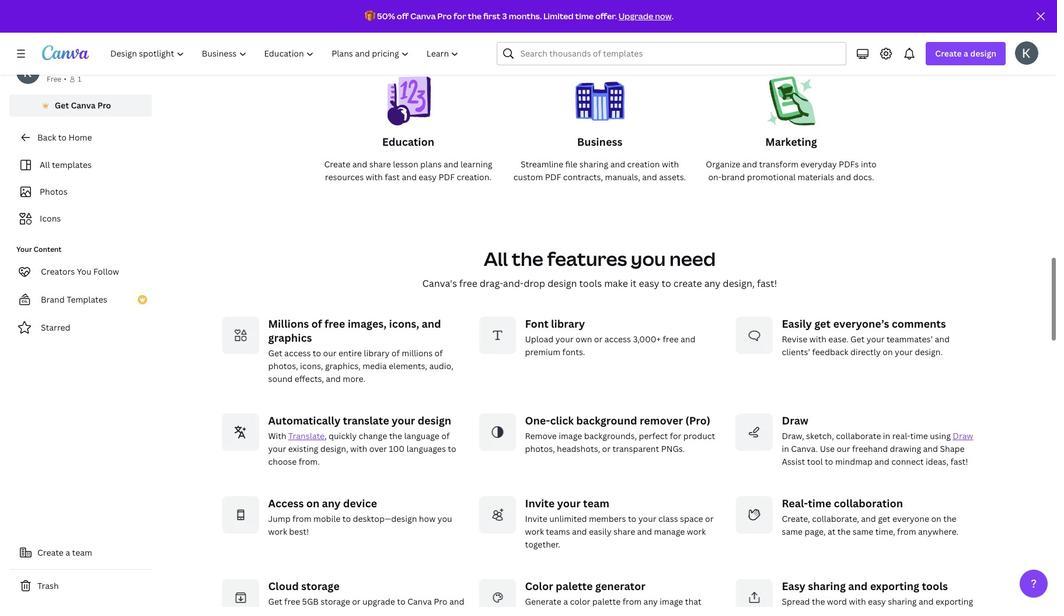 Task type: describe. For each thing, give the bounding box(es) containing it.
free
[[47, 74, 61, 84]]

graphics,
[[325, 360, 361, 372]]

together.
[[525, 539, 560, 550]]

remover
[[640, 414, 683, 428]]

with inside the easy sharing and exporting tools spread the word with easy sharing and exporting
[[849, 596, 866, 607]]

page,
[[805, 526, 826, 537]]

brand
[[721, 171, 745, 182]]

creation.
[[457, 171, 492, 182]]

your up unlimited
[[557, 496, 581, 510]]

resources
[[325, 171, 364, 182]]

or inside "cloud storage get free 5gb storage or upgrade to canva pro and"
[[352, 596, 361, 607]]

get inside "cloud storage get free 5gb storage or upgrade to canva pro and"
[[268, 596, 282, 607]]

50%
[[377, 11, 395, 22]]

generator
[[595, 579, 646, 593]]

all for templates
[[40, 159, 50, 170]]

1
[[78, 74, 81, 84]]

free inside the all the features you need canva's free drag-and-drop design tools make it easy to create any design, fast!
[[459, 277, 477, 290]]

0 horizontal spatial everyone
[[626, 44, 714, 69]]

1 vertical spatial draw
[[953, 430, 973, 442]]

fast
[[385, 171, 400, 182]]

from.
[[299, 456, 320, 467]]

canva.
[[791, 443, 818, 454]]

upload
[[525, 334, 554, 345]]

automatically translate your design
[[268, 414, 451, 428]]

one-click background remover (pro) remove image backgrounds, perfect for product photos, headshots, or transparent pngs.
[[525, 414, 715, 454]]

a for team
[[66, 548, 70, 559]]

comments
[[892, 317, 946, 331]]

that
[[685, 596, 701, 607]]

creators you follow link
[[9, 260, 152, 284]]

pdf inside streamline file sharing and creation with custom pdf contracts, manuals, and assets.
[[545, 171, 561, 182]]

canva inside "cloud storage get free 5gb storage or upgrade to canva pro and"
[[407, 596, 432, 607]]

your inside , quickly change the language of your existing design, with over 100 languages to choose from.
[[268, 443, 286, 454]]

(pro)
[[685, 414, 710, 428]]

color
[[570, 596, 590, 607]]

photos, inside one-click background remover (pro) remove image backgrounds, perfect for product photos, headshots, or transparent pngs.
[[525, 443, 555, 454]]

access inside millions of free images, icons, and graphics get access to our entire library of millions of photos, icons, graphics, media elements, audio, sound effects, and more.
[[284, 348, 311, 359]]

business image
[[575, 76, 624, 135]]

team for a
[[72, 548, 92, 559]]

it
[[630, 277, 637, 290]]

your
[[16, 245, 32, 254]]

with inside create and share lesson plans and learning resources with fast and easy pdf creation.
[[366, 171, 383, 182]]

fonts.
[[562, 346, 585, 358]]

0 vertical spatial for
[[453, 11, 466, 22]]

the inside the all the features you need canva's free drag-and-drop design tools make it easy to create any design, fast!
[[512, 246, 543, 271]]

custom
[[514, 171, 543, 182]]

remove
[[525, 430, 557, 442]]

creation
[[627, 158, 660, 170]]

kendall parks image
[[1015, 41, 1038, 65]]

real-
[[892, 430, 910, 442]]

color palette generator generate a color palette from any image that
[[525, 579, 701, 608]]

connect
[[891, 456, 924, 467]]

jump
[[268, 513, 290, 524]]

pdf editing for everyone
[[485, 44, 714, 69]]

image inside one-click background remover (pro) remove image backgrounds, perfect for product photos, headshots, or transparent pngs.
[[559, 430, 582, 442]]

design, inside the all the features you need canva's free drag-and-drop design tools make it easy to create any design, fast!
[[723, 277, 755, 290]]

of inside , quickly change the language of your existing design, with over 100 languages to choose from.
[[441, 430, 450, 442]]

design.
[[915, 346, 943, 358]]

get inside "real-time collaboration create, collaborate, and get everyone on the same page, at the same time, from anywhere."
[[878, 513, 890, 524]]

pro inside button
[[97, 100, 111, 111]]

brand templates
[[41, 294, 107, 305]]

easy
[[782, 579, 805, 593]]

from inside color palette generator generate a color palette from any image that
[[623, 596, 642, 607]]

revise
[[782, 334, 807, 345]]

color
[[525, 579, 553, 593]]

create for create and share lesson plans and learning resources with fast and easy pdf creation.
[[324, 158, 350, 170]]

now
[[655, 11, 672, 22]]

design inside dropdown button
[[970, 48, 996, 59]]

teammates'
[[887, 334, 933, 345]]

home
[[69, 132, 92, 143]]

perfect
[[639, 430, 668, 442]]

easy sharing and exporting tools image
[[735, 579, 773, 608]]

.
[[672, 11, 674, 22]]

0 vertical spatial pro
[[437, 11, 452, 22]]

real-time collaboration create, collaborate, and get everyone on the same page, at the same time, from anywhere.
[[782, 496, 959, 537]]

get inside millions of free images, icons, and graphics get access to our entire library of millions of photos, icons, graphics, media elements, audio, sound effects, and more.
[[268, 348, 282, 359]]

your up the directly
[[867, 334, 885, 345]]

best!
[[289, 526, 309, 537]]

from inside "real-time collaboration create, collaborate, and get everyone on the same page, at the same time, from anywhere."
[[897, 526, 916, 537]]

offer.
[[595, 11, 617, 22]]

millions
[[402, 348, 433, 359]]

font library upload your own or access 3,000+ free and premium fonts.
[[525, 317, 695, 358]]

graphics
[[268, 331, 312, 345]]

easily get everyone's comments image
[[735, 317, 773, 354]]

1 horizontal spatial icons,
[[389, 317, 419, 331]]

all for the
[[484, 246, 508, 271]]

promotional
[[747, 171, 796, 182]]

limited
[[543, 11, 574, 22]]

upgrade now button
[[619, 11, 672, 22]]

of right millions
[[311, 317, 322, 331]]

streamline
[[521, 158, 563, 170]]

you inside the all the features you need canva's free drag-and-drop design tools make it easy to create any design, fast!
[[631, 246, 666, 271]]

desktop—design
[[353, 513, 417, 524]]

1 vertical spatial storage
[[321, 596, 350, 607]]

lesson
[[393, 158, 418, 170]]

materials
[[798, 171, 834, 182]]

assets.
[[659, 171, 686, 182]]

team for your
[[583, 496, 609, 510]]

the inside the easy sharing and exporting tools spread the word with easy sharing and exporting
[[812, 596, 825, 607]]

create and share lesson plans and learning resources with fast and easy pdf creation.
[[324, 158, 492, 182]]

access on any device jump from mobile to desktop—design how you work best!
[[268, 496, 452, 537]]

starred
[[41, 322, 70, 333]]

docs.
[[853, 171, 874, 182]]

get canva pro button
[[9, 95, 152, 117]]

and inside "real-time collaboration create, collaborate, and get everyone on the same page, at the same time, from anywhere."
[[861, 513, 876, 524]]

invite your team invite unlimited members to your class space or work teams and easily share and manage work together.
[[525, 496, 714, 550]]

1 vertical spatial exporting
[[936, 596, 973, 607]]

content
[[34, 245, 61, 254]]

get inside easily get everyone's comments revise with ease. get your teammates' and clients' feedback directly on your design.
[[814, 317, 831, 331]]

everyone's
[[833, 317, 889, 331]]

personal
[[47, 61, 81, 72]]

0 vertical spatial exporting
[[870, 579, 919, 593]]

upgrade
[[619, 11, 653, 22]]

create for create a team
[[37, 548, 64, 559]]

follow
[[93, 266, 119, 277]]

assist
[[782, 456, 805, 467]]

2 same from the left
[[853, 526, 873, 537]]

languages
[[407, 443, 446, 454]]

of up the elements,
[[392, 348, 400, 359]]

trash
[[37, 581, 59, 592]]

share inside invite your team invite unlimited members to your class space or work teams and easily share and manage work together.
[[613, 526, 635, 537]]

0 vertical spatial storage
[[301, 579, 340, 593]]

on-
[[708, 171, 721, 182]]

easily get everyone's comments revise with ease. get your teammates' and clients' feedback directly on your design.
[[782, 317, 950, 358]]

to inside invite your team invite unlimited members to your class space or work teams and easily share and manage work together.
[[628, 513, 636, 524]]

to inside millions of free images, icons, and graphics get access to our entire library of millions of photos, icons, graphics, media elements, audio, sound effects, and more.
[[313, 348, 321, 359]]

top level navigation element
[[103, 42, 469, 65]]

audio,
[[429, 360, 453, 372]]

access on any device image
[[222, 496, 259, 534]]

millions of free images, icons, and graphics get access to our entire library of millions of photos, icons, graphics, media elements, audio, sound effects, and more.
[[268, 317, 453, 384]]

free inside font library upload your own or access 3,000+ free and premium fonts.
[[663, 334, 679, 345]]

using
[[930, 430, 951, 442]]

to inside , quickly change the language of your existing design, with over 100 languages to choose from.
[[448, 443, 456, 454]]

5gb
[[302, 596, 319, 607]]

education image
[[384, 76, 433, 135]]

1 vertical spatial palette
[[592, 596, 621, 607]]

marketing image
[[767, 76, 816, 135]]

members
[[589, 513, 626, 524]]

sharing inside streamline file sharing and creation with custom pdf contracts, manuals, and assets.
[[579, 158, 608, 170]]

a inside color palette generator generate a color palette from any image that
[[563, 596, 568, 607]]

tools inside the all the features you need canva's free drag-and-drop design tools make it easy to create any design, fast!
[[579, 277, 602, 290]]

drag-
[[480, 277, 503, 290]]

🎁 50% off canva pro for the first 3 months. limited time offer. upgrade now .
[[365, 11, 674, 22]]

organize
[[706, 158, 740, 170]]

draw image
[[735, 414, 773, 451]]

1 vertical spatial for
[[593, 44, 622, 69]]

0 horizontal spatial draw
[[782, 414, 808, 428]]

feedback
[[812, 346, 848, 358]]

everyone inside "real-time collaboration create, collaborate, and get everyone on the same page, at the same time, from anywhere."
[[892, 513, 929, 524]]

image inside color palette generator generate a color palette from any image that
[[660, 596, 683, 607]]

streamline file sharing and creation with custom pdf contracts, manuals, and assets.
[[514, 158, 686, 182]]



Task type: vqa. For each thing, say whether or not it's contained in the screenshot.
the leftmost fast!
yes



Task type: locate. For each thing, give the bounding box(es) containing it.
1 horizontal spatial library
[[551, 317, 585, 331]]

1 horizontal spatial team
[[583, 496, 609, 510]]

palette down generator
[[592, 596, 621, 607]]

your inside font library upload your own or access 3,000+ free and premium fonts.
[[556, 334, 574, 345]]

tools down 'features'
[[579, 277, 602, 290]]

easy sharing and exporting tools spread the word with easy sharing and exporting
[[782, 579, 973, 608]]

drawing
[[890, 443, 921, 454]]

1 horizontal spatial sharing
[[808, 579, 846, 593]]

draw,
[[782, 430, 804, 442]]

and inside easily get everyone's comments revise with ease. get your teammates' and clients' feedback directly on your design.
[[935, 334, 950, 345]]

teams
[[546, 526, 570, 537]]

get up 'ease.'
[[814, 317, 831, 331]]

to inside the all the features you need canva's free drag-and-drop design tools make it easy to create any design, fast!
[[662, 277, 671, 290]]

palette up color
[[556, 579, 593, 593]]

1 vertical spatial our
[[837, 443, 850, 454]]

easy right word
[[868, 596, 886, 607]]

1 horizontal spatial design,
[[723, 277, 755, 290]]

1 vertical spatial icons,
[[300, 360, 323, 372]]

over
[[369, 443, 387, 454]]

1 vertical spatial canva
[[71, 100, 96, 111]]

0 horizontal spatial exporting
[[870, 579, 919, 593]]

photos, up sound
[[268, 360, 298, 372]]

tools inside the easy sharing and exporting tools spread the word with easy sharing and exporting
[[922, 579, 948, 593]]

any down generator
[[644, 596, 658, 607]]

or right space at right
[[705, 513, 714, 524]]

and inside font library upload your own or access 3,000+ free and premium fonts.
[[681, 334, 695, 345]]

work inside access on any device jump from mobile to desktop—design how you work best!
[[268, 526, 287, 537]]

change
[[359, 430, 387, 442]]

from up the best! at the bottom left
[[292, 513, 311, 524]]

plans
[[420, 158, 442, 170]]

2 horizontal spatial from
[[897, 526, 916, 537]]

0 horizontal spatial design,
[[320, 443, 348, 454]]

automatically translate your design image
[[222, 414, 259, 451]]

1 vertical spatial library
[[364, 348, 390, 359]]

first
[[483, 11, 501, 22]]

photos,
[[268, 360, 298, 372], [525, 443, 555, 454]]

1 vertical spatial in
[[782, 443, 789, 454]]

library inside font library upload your own or access 3,000+ free and premium fonts.
[[551, 317, 585, 331]]

1 horizontal spatial access
[[605, 334, 631, 345]]

easy inside the all the features you need canva's free drag-and-drop design tools make it easy to create any design, fast!
[[639, 277, 659, 290]]

to up the effects,
[[313, 348, 321, 359]]

2 horizontal spatial work
[[687, 526, 706, 537]]

time inside "real-time collaboration create, collaborate, and get everyone on the same page, at the same time, from anywhere."
[[808, 496, 831, 510]]

0 horizontal spatial get
[[814, 317, 831, 331]]

pdf inside create and share lesson plans and learning resources with fast and easy pdf creation.
[[439, 171, 455, 182]]

make
[[604, 277, 628, 290]]

translate link
[[288, 430, 324, 442]]

or down backgrounds,
[[602, 443, 611, 454]]

1 vertical spatial everyone
[[892, 513, 929, 524]]

pdf down plans
[[439, 171, 455, 182]]

for up pngs.
[[670, 430, 681, 442]]

2 horizontal spatial sharing
[[888, 596, 917, 607]]

to right the 'mobile'
[[343, 513, 351, 524]]

get canva pro
[[55, 100, 111, 111]]

image left that
[[660, 596, 683, 607]]

on inside easily get everyone's comments revise with ease. get your teammates' and clients' feedback directly on your design.
[[883, 346, 893, 358]]

with
[[268, 430, 286, 442]]

any inside access on any device jump from mobile to desktop—design how you work best!
[[322, 496, 341, 510]]

1 vertical spatial design,
[[320, 443, 348, 454]]

pdf
[[485, 44, 522, 69], [439, 171, 455, 182], [545, 171, 561, 182]]

work up together.
[[525, 526, 544, 537]]

0 vertical spatial time
[[575, 11, 594, 22]]

fast! inside the all the features you need canva's free drag-and-drop design tools make it easy to create any design, fast!
[[757, 277, 777, 290]]

to inside access on any device jump from mobile to desktop—design how you work best!
[[343, 513, 351, 524]]

easy
[[419, 171, 437, 182], [639, 277, 659, 290], [868, 596, 886, 607]]

create a team button
[[9, 542, 152, 565]]

tools down anywhere.
[[922, 579, 948, 593]]

0 vertical spatial from
[[292, 513, 311, 524]]

create inside dropdown button
[[935, 48, 962, 59]]

0 vertical spatial tools
[[579, 277, 602, 290]]

1 horizontal spatial pdf
[[485, 44, 522, 69]]

get down graphics
[[268, 348, 282, 359]]

access down graphics
[[284, 348, 311, 359]]

with
[[662, 158, 679, 170], [366, 171, 383, 182], [809, 334, 826, 345], [350, 443, 367, 454], [849, 596, 866, 607]]

the right at
[[837, 526, 851, 537]]

with down the change
[[350, 443, 367, 454]]

fast! down shape
[[951, 456, 968, 467]]

1 horizontal spatial create
[[324, 158, 350, 170]]

our inside draw draw, sketch, collaborate in real-time using draw in canva. use our freehand drawing and shape assist tool to mindmap and connect ideas, fast!
[[837, 443, 850, 454]]

with inside streamline file sharing and creation with custom pdf contracts, manuals, and assets.
[[662, 158, 679, 170]]

create for create a design
[[935, 48, 962, 59]]

manage
[[654, 526, 685, 537]]

draw
[[782, 414, 808, 428], [953, 430, 973, 442]]

design left "kendall parks" image
[[970, 48, 996, 59]]

0 horizontal spatial library
[[364, 348, 390, 359]]

tool
[[807, 456, 823, 467]]

easy right it
[[639, 277, 659, 290]]

real-time collaboration image
[[735, 496, 773, 534]]

you up it
[[631, 246, 666, 271]]

easy inside create and share lesson plans and learning resources with fast and easy pdf creation.
[[419, 171, 437, 182]]

,
[[324, 430, 327, 442]]

font
[[525, 317, 549, 331]]

from inside access on any device jump from mobile to desktop—design how you work best!
[[292, 513, 311, 524]]

same left time,
[[853, 526, 873, 537]]

into
[[861, 158, 877, 170]]

0 vertical spatial image
[[559, 430, 582, 442]]

2 invite from the top
[[525, 513, 547, 524]]

use
[[820, 443, 835, 454]]

on up anywhere.
[[931, 513, 941, 524]]

all inside the all the features you need canva's free drag-and-drop design tools make it easy to create any design, fast!
[[484, 246, 508, 271]]

2 horizontal spatial a
[[964, 48, 968, 59]]

0 vertical spatial draw
[[782, 414, 808, 428]]

any inside the all the features you need canva's free drag-and-drop design tools make it easy to create any design, fast!
[[704, 277, 721, 290]]

to down 'use'
[[825, 456, 833, 467]]

0 vertical spatial sharing
[[579, 158, 608, 170]]

pro right off
[[437, 11, 452, 22]]

work down space at right
[[687, 526, 706, 537]]

free inside "cloud storage get free 5gb storage or upgrade to canva pro and"
[[284, 596, 300, 607]]

to left create
[[662, 277, 671, 290]]

time
[[575, 11, 594, 22], [910, 430, 928, 442], [808, 496, 831, 510]]

our inside millions of free images, icons, and graphics get access to our entire library of millions of photos, icons, graphics, media elements, audio, sound effects, and more.
[[323, 348, 337, 359]]

get inside get canva pro button
[[55, 100, 69, 111]]

1 horizontal spatial everyone
[[892, 513, 929, 524]]

the left word
[[812, 596, 825, 607]]

with inside , quickly change the language of your existing design, with over 100 languages to choose from.
[[350, 443, 367, 454]]

millions of free images, icons, and graphics image
[[222, 317, 259, 354]]

on right the directly
[[883, 346, 893, 358]]

create
[[673, 277, 702, 290]]

1 vertical spatial team
[[72, 548, 92, 559]]

0 vertical spatial get
[[814, 317, 831, 331]]

work for access
[[268, 526, 287, 537]]

with inside easily get everyone's comments revise with ease. get your teammates' and clients' feedback directly on your design.
[[809, 334, 826, 345]]

3
[[502, 11, 507, 22]]

on up the 'mobile'
[[306, 496, 319, 510]]

0 vertical spatial icons,
[[389, 317, 419, 331]]

everyone up time,
[[892, 513, 929, 524]]

get up time,
[[878, 513, 890, 524]]

1 vertical spatial design
[[547, 277, 577, 290]]

library up own
[[551, 317, 585, 331]]

1 horizontal spatial all
[[484, 246, 508, 271]]

all templates link
[[16, 154, 145, 176]]

to right back
[[58, 132, 67, 143]]

get up the directly
[[850, 334, 865, 345]]

on inside access on any device jump from mobile to desktop—design how you work best!
[[306, 496, 319, 510]]

canva inside button
[[71, 100, 96, 111]]

and inside "cloud storage get free 5gb storage or upgrade to canva pro and"
[[449, 596, 464, 607]]

easy inside the easy sharing and exporting tools spread the word with easy sharing and exporting
[[868, 596, 886, 607]]

time up collaborate,
[[808, 496, 831, 510]]

for inside one-click background remover (pro) remove image backgrounds, perfect for product photos, headshots, or transparent pngs.
[[670, 430, 681, 442]]

your down teammates'
[[895, 346, 913, 358]]

or inside one-click background remover (pro) remove image backgrounds, perfect for product photos, headshots, or transparent pngs.
[[602, 443, 611, 454]]

0 vertical spatial fast!
[[757, 277, 777, 290]]

free left drag-
[[459, 277, 477, 290]]

for down offer. on the right of page
[[593, 44, 622, 69]]

1 vertical spatial from
[[897, 526, 916, 537]]

easy down plans
[[419, 171, 437, 182]]

with right word
[[849, 596, 866, 607]]

1 vertical spatial share
[[613, 526, 635, 537]]

the up the 100
[[389, 430, 402, 442]]

a inside button
[[66, 548, 70, 559]]

0 vertical spatial design
[[970, 48, 996, 59]]

the up anywhere.
[[943, 513, 956, 524]]

design, inside , quickly change the language of your existing design, with over 100 languages to choose from.
[[320, 443, 348, 454]]

invite your team image
[[478, 496, 516, 534]]

to inside draw draw, sketch, collaborate in real-time using draw in canva. use our freehand drawing and shape assist tool to mindmap and connect ideas, fast!
[[825, 456, 833, 467]]

work
[[268, 526, 287, 537], [525, 526, 544, 537], [687, 526, 706, 537]]

get down cloud
[[268, 596, 282, 607]]

tools
[[579, 277, 602, 290], [922, 579, 948, 593]]

work down jump
[[268, 526, 287, 537]]

1 horizontal spatial design
[[547, 277, 577, 290]]

1 horizontal spatial time
[[808, 496, 831, 510]]

pdfs
[[839, 158, 859, 170]]

0 horizontal spatial in
[[782, 443, 789, 454]]

0 vertical spatial canva
[[410, 11, 436, 22]]

draw up 'draw,'
[[782, 414, 808, 428]]

0 horizontal spatial fast!
[[757, 277, 777, 290]]

trash link
[[9, 575, 152, 598]]

everyday
[[801, 158, 837, 170]]

icons, up the effects,
[[300, 360, 323, 372]]

invite
[[525, 496, 555, 510], [525, 513, 547, 524]]

2 work from the left
[[525, 526, 544, 537]]

0 horizontal spatial share
[[369, 158, 391, 170]]

canva
[[410, 11, 436, 22], [71, 100, 96, 111], [407, 596, 432, 607]]

your up 'fonts.' at the right of page
[[556, 334, 574, 345]]

0 horizontal spatial easy
[[419, 171, 437, 182]]

2 vertical spatial a
[[563, 596, 568, 607]]

share
[[369, 158, 391, 170], [613, 526, 635, 537]]

1 vertical spatial on
[[306, 496, 319, 510]]

canva right the upgrade
[[407, 596, 432, 607]]

design right drop
[[547, 277, 577, 290]]

you right how
[[438, 513, 452, 524]]

in down 'draw,'
[[782, 443, 789, 454]]

0 horizontal spatial design
[[418, 414, 451, 428]]

library inside millions of free images, icons, and graphics get access to our entire library of millions of photos, icons, graphics, media elements, audio, sound effects, and more.
[[364, 348, 390, 359]]

1 horizontal spatial tools
[[922, 579, 948, 593]]

language
[[404, 430, 439, 442]]

freehand
[[852, 443, 888, 454]]

photos, down the remove on the bottom of the page
[[525, 443, 555, 454]]

effects,
[[295, 373, 324, 384]]

ideas,
[[926, 456, 949, 467]]

to right languages
[[448, 443, 456, 454]]

one-click background remover (pro) image
[[478, 414, 516, 451]]

team up members on the bottom
[[583, 496, 609, 510]]

draw up shape
[[953, 430, 973, 442]]

business
[[577, 135, 622, 149]]

get
[[814, 317, 831, 331], [878, 513, 890, 524]]

your content
[[16, 245, 61, 254]]

product
[[683, 430, 715, 442]]

0 horizontal spatial tools
[[579, 277, 602, 290]]

free •
[[47, 74, 66, 84]]

your up language
[[392, 414, 415, 428]]

from down generator
[[623, 596, 642, 607]]

share inside create and share lesson plans and learning resources with fast and easy pdf creation.
[[369, 158, 391, 170]]

everyone down the .
[[626, 44, 714, 69]]

1 horizontal spatial a
[[563, 596, 568, 607]]

create,
[[782, 513, 810, 524]]

get inside easily get everyone's comments revise with ease. get your teammates' and clients' feedback directly on your design.
[[850, 334, 865, 345]]

0 vertical spatial palette
[[556, 579, 593, 593]]

0 horizontal spatial for
[[453, 11, 466, 22]]

our up "graphics,"
[[323, 348, 337, 359]]

design inside the all the features you need canva's free drag-and-drop design tools make it easy to create any design, fast!
[[547, 277, 577, 290]]

pngs.
[[661, 443, 685, 454]]

create inside button
[[37, 548, 64, 559]]

0 horizontal spatial a
[[66, 548, 70, 559]]

0 horizontal spatial you
[[438, 513, 452, 524]]

or left the upgrade
[[352, 596, 361, 607]]

1 vertical spatial invite
[[525, 513, 547, 524]]

premium
[[525, 346, 560, 358]]

0 horizontal spatial access
[[284, 348, 311, 359]]

share up 'fast'
[[369, 158, 391, 170]]

a for design
[[964, 48, 968, 59]]

1 vertical spatial tools
[[922, 579, 948, 593]]

invite up unlimited
[[525, 496, 555, 510]]

at
[[828, 526, 835, 537]]

0 vertical spatial design,
[[723, 277, 755, 290]]

anywhere.
[[918, 526, 959, 537]]

1 horizontal spatial for
[[593, 44, 622, 69]]

entire
[[339, 348, 362, 359]]

mindmap
[[835, 456, 873, 467]]

0 horizontal spatial from
[[292, 513, 311, 524]]

1 horizontal spatial any
[[644, 596, 658, 607]]

1 vertical spatial create
[[324, 158, 350, 170]]

any right create
[[704, 277, 721, 290]]

fast! up easily get everyone's comments 'image'
[[757, 277, 777, 290]]

team inside invite your team invite unlimited members to your class space or work teams and easily share and manage work together.
[[583, 496, 609, 510]]

2 horizontal spatial any
[[704, 277, 721, 290]]

1 horizontal spatial in
[[883, 430, 890, 442]]

you
[[77, 266, 91, 277]]

2 vertical spatial design
[[418, 414, 451, 428]]

real-
[[782, 496, 808, 510]]

create inside create and share lesson plans and learning resources with fast and easy pdf creation.
[[324, 158, 350, 170]]

your left class
[[638, 513, 656, 524]]

0 vertical spatial all
[[40, 159, 50, 170]]

or inside font library upload your own or access 3,000+ free and premium fonts.
[[594, 334, 603, 345]]

access left 3,000+
[[605, 334, 631, 345]]

with left 'fast'
[[366, 171, 383, 182]]

back to home
[[37, 132, 92, 143]]

invite up the teams
[[525, 513, 547, 524]]

on inside "real-time collaboration create, collaborate, and get everyone on the same page, at the same time, from anywhere."
[[931, 513, 941, 524]]

1 vertical spatial you
[[438, 513, 452, 524]]

time inside draw draw, sketch, collaborate in real-time using draw in canva. use our freehand drawing and shape assist tool to mindmap and connect ideas, fast!
[[910, 430, 928, 442]]

1 horizontal spatial image
[[660, 596, 683, 607]]

1 vertical spatial a
[[66, 548, 70, 559]]

all templates
[[40, 159, 92, 170]]

2 vertical spatial from
[[623, 596, 642, 607]]

icons, up millions
[[389, 317, 419, 331]]

device
[[343, 496, 377, 510]]

with up feedback
[[809, 334, 826, 345]]

1 horizontal spatial get
[[878, 513, 890, 524]]

to inside back to home link
[[58, 132, 67, 143]]

canva's
[[422, 277, 457, 290]]

palette
[[556, 579, 593, 593], [592, 596, 621, 607]]

starred link
[[9, 316, 152, 340]]

1 horizontal spatial exporting
[[936, 596, 973, 607]]

pro inside "cloud storage get free 5gb storage or upgrade to canva pro and"
[[434, 596, 447, 607]]

the up drop
[[512, 246, 543, 271]]

None search field
[[497, 42, 847, 65]]

storage up 5gb
[[301, 579, 340, 593]]

0 horizontal spatial any
[[322, 496, 341, 510]]

1 work from the left
[[268, 526, 287, 537]]

with up assets.
[[662, 158, 679, 170]]

0 horizontal spatial same
[[782, 526, 803, 537]]

months.
[[509, 11, 542, 22]]

image up headshots,
[[559, 430, 582, 442]]

team inside create a team button
[[72, 548, 92, 559]]

for left first
[[453, 11, 466, 22]]

cloud storage image
[[222, 579, 259, 608]]

time left offer. on the right of page
[[575, 11, 594, 22]]

Search search field
[[520, 43, 839, 65]]

photos, inside millions of free images, icons, and graphics get access to our entire library of millions of photos, icons, graphics, media elements, audio, sound effects, and more.
[[268, 360, 298, 372]]

back to home link
[[9, 126, 152, 149]]

0 vertical spatial library
[[551, 317, 585, 331]]

any inside color palette generator generate a color palette from any image that
[[644, 596, 658, 607]]

and-
[[503, 277, 524, 290]]

1 same from the left
[[782, 526, 803, 537]]

of up the audio,
[[435, 348, 443, 359]]

share down members on the bottom
[[613, 526, 635, 537]]

team up trash 'link'
[[72, 548, 92, 559]]

collaborate
[[836, 430, 881, 442]]

in left real-
[[883, 430, 890, 442]]

the inside , quickly change the language of your existing design, with over 100 languages to choose from.
[[389, 430, 402, 442]]

0 vertical spatial in
[[883, 430, 890, 442]]

1 invite from the top
[[525, 496, 555, 510]]

for
[[453, 11, 466, 22], [593, 44, 622, 69], [670, 430, 681, 442]]

you inside access on any device jump from mobile to desktop—design how you work best!
[[438, 513, 452, 524]]

mobile
[[313, 513, 341, 524]]

1 vertical spatial access
[[284, 348, 311, 359]]

access inside font library upload your own or access 3,000+ free and premium fonts.
[[605, 334, 631, 345]]

or inside invite your team invite unlimited members to your class space or work teams and easily share and manage work together.
[[705, 513, 714, 524]]

2 horizontal spatial for
[[670, 430, 681, 442]]

1 vertical spatial pro
[[97, 100, 111, 111]]

color palette generator image
[[478, 579, 516, 608]]

a inside dropdown button
[[964, 48, 968, 59]]

one-
[[525, 414, 550, 428]]

the left first
[[468, 11, 482, 22]]

need
[[670, 246, 716, 271]]

pdf down "streamline"
[[545, 171, 561, 182]]

features
[[547, 246, 627, 271]]

1 vertical spatial time
[[910, 430, 928, 442]]

0 vertical spatial easy
[[419, 171, 437, 182]]

canva down 1
[[71, 100, 96, 111]]

storage right 5gb
[[321, 596, 350, 607]]

to inside "cloud storage get free 5gb storage or upgrade to canva pro and"
[[397, 596, 405, 607]]

2 horizontal spatial design
[[970, 48, 996, 59]]

font library image
[[478, 317, 516, 354]]

background
[[576, 414, 637, 428]]

free inside millions of free images, icons, and graphics get access to our entire library of millions of photos, icons, graphics, media elements, audio, sound effects, and more.
[[325, 317, 345, 331]]

0 horizontal spatial our
[[323, 348, 337, 359]]

3 work from the left
[[687, 526, 706, 537]]

1 vertical spatial all
[[484, 246, 508, 271]]

fast! inside draw draw, sketch, collaborate in real-time using draw in canva. use our freehand drawing and shape assist tool to mindmap and connect ideas, fast!
[[951, 456, 968, 467]]

to right the upgrade
[[397, 596, 405, 607]]

work for invite
[[525, 526, 544, 537]]

library up media
[[364, 348, 390, 359]]

time up drawing in the right bottom of the page
[[910, 430, 928, 442]]

0 vertical spatial invite
[[525, 496, 555, 510]]

1 horizontal spatial from
[[623, 596, 642, 607]]

brand templates link
[[9, 288, 152, 312]]

from right time,
[[897, 526, 916, 537]]

pro up back to home link
[[97, 100, 111, 111]]

0 horizontal spatial create
[[37, 548, 64, 559]]

0 horizontal spatial work
[[268, 526, 287, 537]]

automatically
[[268, 414, 340, 428]]

2 vertical spatial sharing
[[888, 596, 917, 607]]

pro left color palette generator image
[[434, 596, 447, 607]]

our right 'use'
[[837, 443, 850, 454]]

create
[[935, 48, 962, 59], [324, 158, 350, 170], [37, 548, 64, 559]]

your
[[556, 334, 574, 345], [867, 334, 885, 345], [895, 346, 913, 358], [392, 414, 415, 428], [268, 443, 286, 454], [557, 496, 581, 510], [638, 513, 656, 524]]

translate
[[288, 430, 324, 442]]

1 vertical spatial get
[[878, 513, 890, 524]]

draw draw, sketch, collaborate in real-time using draw in canva. use our freehand drawing and shape assist tool to mindmap and connect ideas, fast!
[[782, 414, 973, 467]]

design, right create
[[723, 277, 755, 290]]

1 vertical spatial any
[[322, 496, 341, 510]]

0 horizontal spatial icons,
[[300, 360, 323, 372]]



